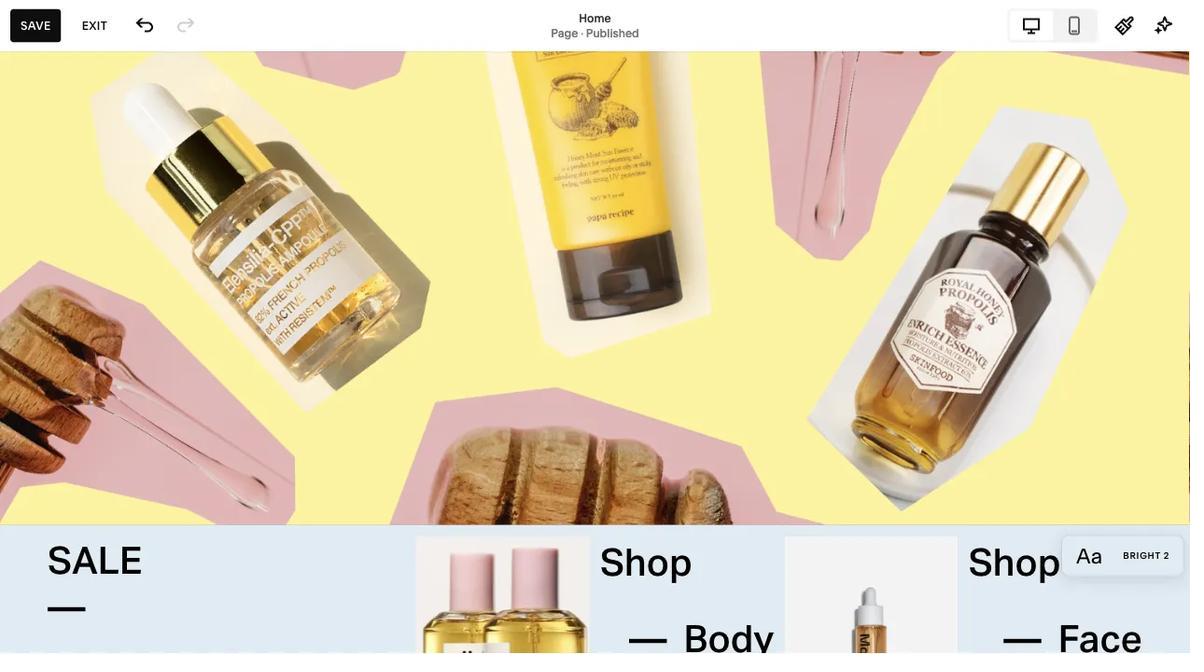 Task type: describe. For each thing, give the bounding box(es) containing it.
marketing link
[[31, 181, 207, 203]]

help
[[31, 531, 64, 549]]

save
[[21, 19, 51, 32]]

home page · published
[[551, 11, 640, 40]]

analytics link
[[31, 248, 207, 269]]

anderson
[[103, 592, 156, 605]]

home
[[579, 11, 612, 25]]

asset
[[31, 464, 71, 482]]

ruby
[[74, 592, 101, 605]]

ra
[[38, 599, 54, 613]]

published
[[586, 26, 640, 40]]

acuity
[[31, 282, 76, 300]]

scheduling
[[79, 282, 160, 300]]



Task type: locate. For each thing, give the bounding box(es) containing it.
website
[[31, 116, 89, 134]]

rubyanndersson@gmail.com
[[74, 606, 226, 620]]

asset library
[[31, 464, 124, 482]]

help link
[[31, 530, 64, 550]]

acuity scheduling link
[[31, 281, 207, 303]]

exit button
[[72, 9, 118, 43]]

asset library link
[[31, 463, 207, 485]]

exit
[[82, 19, 108, 32]]

acuity scheduling
[[31, 282, 160, 300]]

marketing
[[31, 182, 103, 200]]

library
[[75, 464, 124, 482]]

save button
[[10, 9, 61, 43]]

analytics
[[31, 248, 96, 267]]

tab list
[[1011, 11, 1097, 41]]

page
[[551, 26, 579, 40]]

settings
[[31, 497, 90, 516]]

settings link
[[31, 496, 207, 518]]

ruby anderson rubyanndersson@gmail.com
[[74, 592, 226, 620]]

·
[[581, 26, 584, 40]]

website link
[[31, 115, 207, 137]]



Task type: vqa. For each thing, say whether or not it's contained in the screenshot.
Background Overlay button at the top right of page
no



